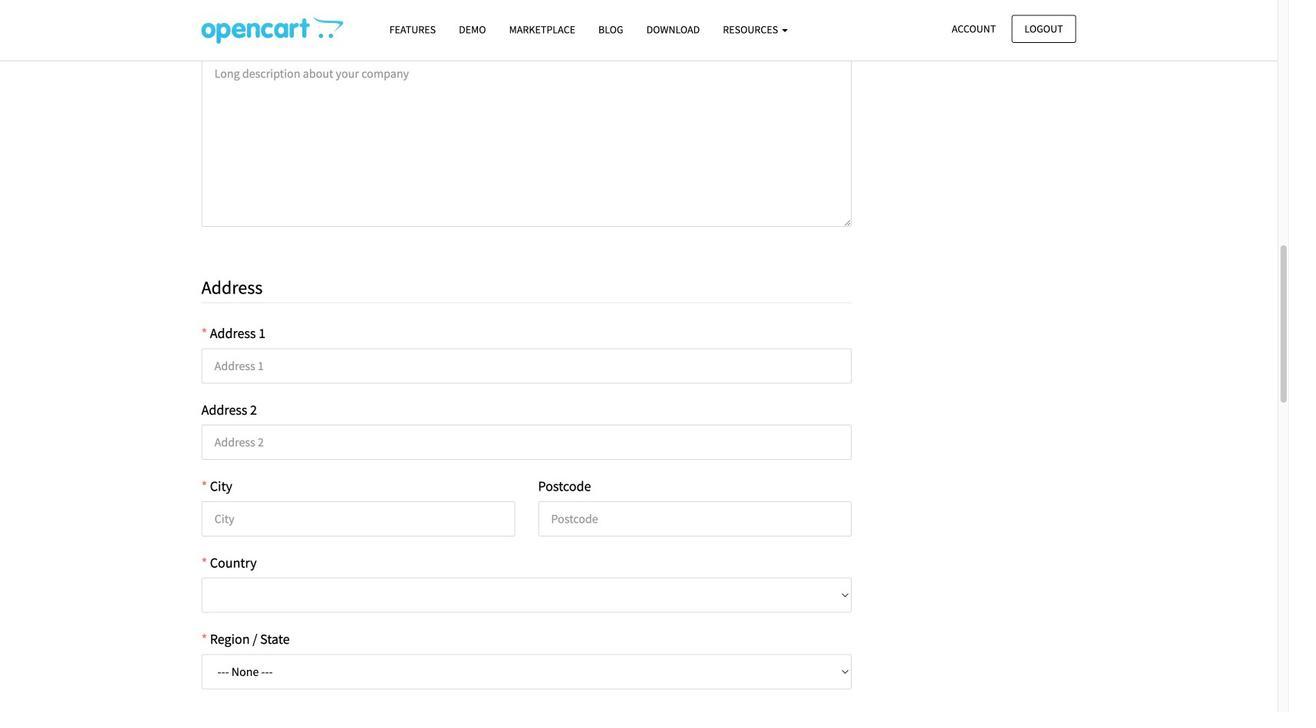 Task type: describe. For each thing, give the bounding box(es) containing it.
youtube play image
[[770, 18, 781, 29]]

partner account image
[[201, 16, 343, 44]]

text height image
[[465, 18, 476, 29]]

camera image
[[692, 18, 703, 29]]

underline image
[[319, 18, 328, 29]]

code image
[[389, 18, 400, 29]]

link image
[[732, 18, 742, 29]]

italic image
[[288, 18, 294, 29]]

Postcode text field
[[538, 502, 852, 537]]

Address 1 text field
[[201, 349, 852, 384]]

eye image
[[214, 18, 225, 29]]

Address 2 text field
[[201, 425, 852, 461]]



Task type: locate. For each thing, give the bounding box(es) containing it.
list ol image
[[616, 18, 627, 29]]

square image
[[523, 18, 533, 29]]

Long description about your company text field
[[201, 58, 852, 227]]

bold image
[[254, 18, 262, 29]]

list image
[[653, 18, 663, 29]]

strikethrough image
[[426, 18, 436, 29]]

City text field
[[201, 502, 515, 537]]



Task type: vqa. For each thing, say whether or not it's contained in the screenshot.
The Automotive
no



